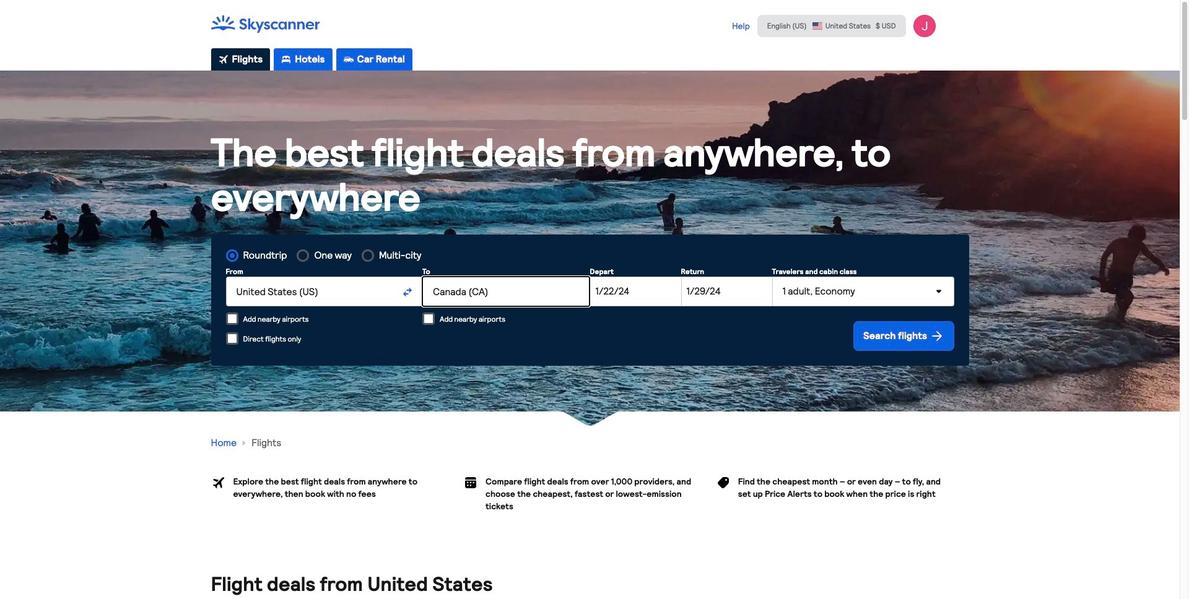Task type: describe. For each thing, give the bounding box(es) containing it.
add nearby airports checkbox for first country, city or airport text field from left
[[226, 313, 238, 325]]

account image
[[913, 15, 936, 37]]

One way radio
[[297, 250, 309, 262]]

switch origin and destination image
[[403, 287, 413, 297]]

rtl support__yzkyy image
[[929, 329, 944, 344]]

add nearby airports checkbox for 2nd country, city or airport text field
[[422, 313, 435, 325]]

us image
[[812, 22, 823, 30]]



Task type: vqa. For each thing, say whether or not it's contained in the screenshot.
ACCOUNT image
yes



Task type: locate. For each thing, give the bounding box(es) containing it.
Multi-city radio
[[362, 250, 374, 262]]

0 horizontal spatial add nearby airports checkbox
[[226, 313, 238, 325]]

1 add nearby airports checkbox from the left
[[226, 313, 238, 325]]

2 add nearby airports checkbox from the left
[[422, 313, 435, 325]]

Country, city or airport text field
[[226, 277, 393, 307], [422, 277, 590, 307]]

desktop__njgyo image
[[281, 55, 291, 64]]

None field
[[226, 277, 393, 307], [422, 277, 590, 307], [226, 277, 393, 307], [422, 277, 590, 307]]

0 horizontal spatial country, city or airport text field
[[226, 277, 393, 307]]

desktop__njgyo image
[[344, 55, 353, 64]]

active__n2u0z image
[[218, 55, 228, 64]]

1 horizontal spatial country, city or airport text field
[[422, 277, 590, 307]]

2 country, city or airport text field from the left
[[422, 277, 590, 307]]

1 horizontal spatial add nearby airports checkbox
[[422, 313, 435, 325]]

Roundtrip radio
[[226, 250, 238, 262]]

Add nearby airports checkbox
[[226, 313, 238, 325], [422, 313, 435, 325]]

1 country, city or airport text field from the left
[[226, 277, 393, 307]]

rtl support__otjmo image
[[239, 439, 249, 448]]

Direct flights only checkbox
[[226, 333, 238, 345]]



